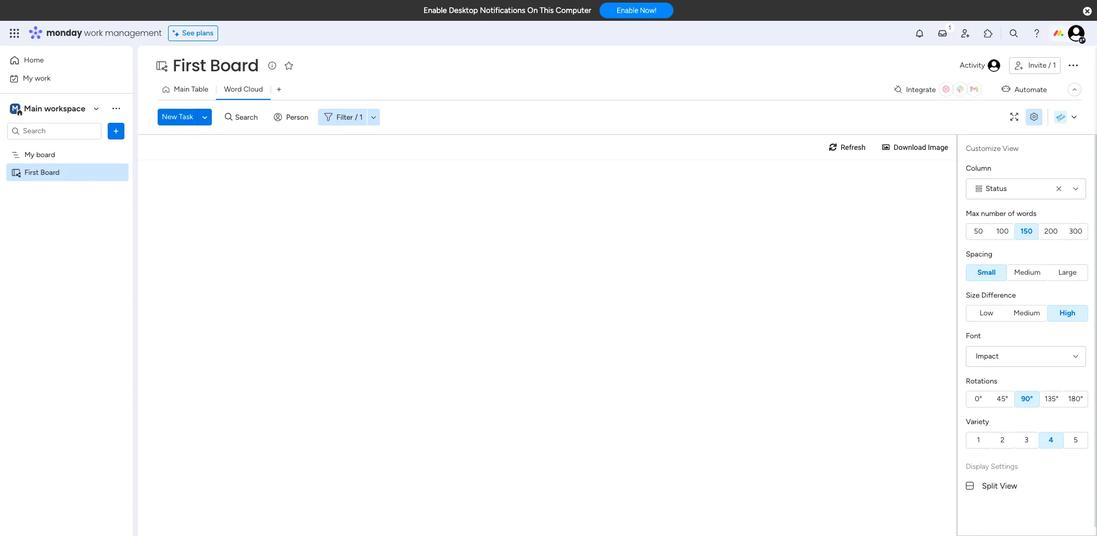 Task type: locate. For each thing, give the bounding box(es) containing it.
0 vertical spatial medium
[[1014, 268, 1041, 277]]

/ for filter
[[355, 113, 358, 122]]

autopilot image
[[1002, 82, 1011, 96]]

column
[[966, 164, 992, 173]]

medium button down difference
[[1007, 305, 1047, 322]]

person button
[[270, 109, 315, 125]]

dapulse integrations image
[[894, 86, 902, 93]]

my down home
[[23, 74, 33, 83]]

1 vertical spatial main
[[24, 103, 42, 113]]

activity button
[[956, 57, 1005, 74]]

large button
[[1048, 264, 1088, 281]]

0 vertical spatial 1
[[1053, 61, 1056, 70]]

select product image
[[9, 28, 20, 39]]

1 horizontal spatial first board
[[173, 54, 259, 77]]

1 inside invite / 1 "button"
[[1053, 61, 1056, 70]]

plans
[[196, 29, 213, 37]]

v2 status outline image
[[976, 185, 982, 192]]

1 vertical spatial medium button
[[1007, 305, 1047, 322]]

word cloud
[[224, 85, 263, 94]]

first
[[173, 54, 206, 77], [24, 168, 39, 177]]

work
[[84, 27, 103, 39], [35, 74, 51, 83]]

options image
[[111, 126, 121, 136]]

1 horizontal spatial work
[[84, 27, 103, 39]]

first board
[[173, 54, 259, 77], [24, 168, 60, 177]]

1 horizontal spatial enable
[[617, 6, 638, 15]]

1 vertical spatial 1
[[360, 113, 363, 122]]

enable
[[424, 6, 447, 15], [617, 6, 638, 15]]

collapse board header image
[[1071, 85, 1079, 94]]

/ right invite
[[1049, 61, 1051, 70]]

medium up difference
[[1014, 268, 1041, 277]]

my for my board
[[24, 150, 34, 159]]

home
[[24, 56, 44, 65]]

main right workspace image
[[24, 103, 42, 113]]

1 down variety
[[977, 435, 980, 444]]

work down home
[[35, 74, 51, 83]]

cloud
[[243, 85, 263, 94]]

small
[[978, 268, 996, 277]]

enable now! button
[[600, 3, 674, 18]]

0 vertical spatial my
[[23, 74, 33, 83]]

First Board field
[[170, 54, 261, 77]]

135° button
[[1040, 391, 1064, 408]]

high button
[[1047, 305, 1088, 322]]

0 horizontal spatial main
[[24, 103, 42, 113]]

my left board
[[24, 150, 34, 159]]

number
[[981, 209, 1006, 218]]

90°
[[1021, 395, 1033, 403]]

word cloud button
[[216, 81, 271, 98]]

work inside "button"
[[35, 74, 51, 83]]

2 vertical spatial 1
[[977, 435, 980, 444]]

1 left 'arrow down' image
[[360, 113, 363, 122]]

add view image
[[277, 86, 281, 93]]

low button
[[966, 305, 1007, 322]]

v2 split view image
[[966, 480, 974, 492]]

my board
[[24, 150, 55, 159]]

split
[[982, 481, 998, 491]]

angle down image
[[202, 113, 207, 121]]

view right the split
[[1000, 481, 1018, 491]]

0° button
[[966, 391, 991, 408]]

customize view
[[966, 144, 1019, 153]]

m
[[12, 104, 18, 113]]

medium button
[[1007, 264, 1048, 281], [1007, 305, 1047, 322]]

1 vertical spatial my
[[24, 150, 34, 159]]

180° button
[[1064, 391, 1088, 408]]

my inside "button"
[[23, 74, 33, 83]]

1 right invite
[[1053, 61, 1056, 70]]

view for split view
[[1000, 481, 1018, 491]]

filter
[[337, 113, 353, 122]]

0 vertical spatial work
[[84, 27, 103, 39]]

words
[[1017, 209, 1037, 218]]

option
[[0, 145, 133, 147]]

3 button
[[1015, 432, 1039, 448]]

arrow down image
[[367, 111, 380, 123]]

0°
[[975, 395, 982, 403]]

medium button for spacing
[[1007, 264, 1048, 281]]

invite / 1 button
[[1009, 57, 1061, 74]]

display settings
[[966, 462, 1018, 471]]

0 vertical spatial first board
[[173, 54, 259, 77]]

4
[[1049, 435, 1054, 444]]

0 horizontal spatial work
[[35, 74, 51, 83]]

1 horizontal spatial main
[[174, 85, 189, 94]]

1 vertical spatial view
[[1000, 481, 1018, 491]]

0 vertical spatial board
[[210, 54, 259, 77]]

enable inside button
[[617, 6, 638, 15]]

enable now!
[[617, 6, 657, 15]]

1 horizontal spatial /
[[1049, 61, 1051, 70]]

0 horizontal spatial first
[[24, 168, 39, 177]]

0 horizontal spatial enable
[[424, 6, 447, 15]]

first board down my board
[[24, 168, 60, 177]]

1 vertical spatial medium
[[1014, 309, 1040, 318]]

1 horizontal spatial first
[[173, 54, 206, 77]]

work right monday on the top left of page
[[84, 27, 103, 39]]

difference
[[982, 291, 1016, 300]]

main
[[174, 85, 189, 94], [24, 103, 42, 113]]

open full screen image
[[1006, 113, 1023, 121]]

main for main table
[[174, 85, 189, 94]]

1 inside '1' button
[[977, 435, 980, 444]]

customize
[[966, 144, 1001, 153]]

4 button
[[1039, 432, 1064, 448]]

spacing
[[966, 250, 993, 259]]

apps image
[[983, 28, 994, 39]]

main inside "button"
[[174, 85, 189, 94]]

enable for enable desktop notifications on this computer
[[424, 6, 447, 15]]

0 horizontal spatial /
[[355, 113, 358, 122]]

first board up the table on the left top
[[173, 54, 259, 77]]

shareable board image
[[11, 167, 21, 177]]

shareable board image
[[155, 59, 168, 72]]

enable left "desktop"
[[424, 6, 447, 15]]

board down board
[[41, 168, 60, 177]]

dapulse close image
[[1083, 6, 1092, 17]]

1 horizontal spatial 1
[[977, 435, 980, 444]]

split view
[[982, 481, 1018, 491]]

table
[[191, 85, 208, 94]]

main left the table on the left top
[[174, 85, 189, 94]]

2
[[1001, 435, 1005, 444]]

size
[[966, 291, 980, 300]]

/
[[1049, 61, 1051, 70], [355, 113, 358, 122]]

on
[[527, 6, 538, 15]]

enable left "now!"
[[617, 6, 638, 15]]

view for customize view
[[1003, 144, 1019, 153]]

1 vertical spatial board
[[41, 168, 60, 177]]

300
[[1069, 227, 1083, 236]]

board
[[210, 54, 259, 77], [41, 168, 60, 177]]

main inside workspace selection element
[[24, 103, 42, 113]]

0 vertical spatial main
[[174, 85, 189, 94]]

medium
[[1014, 268, 1041, 277], [1014, 309, 1040, 318]]

view right customize
[[1003, 144, 1019, 153]]

first up the main table
[[173, 54, 206, 77]]

0 vertical spatial view
[[1003, 144, 1019, 153]]

0 horizontal spatial first board
[[24, 168, 60, 177]]

this
[[540, 6, 554, 15]]

/ inside "button"
[[1049, 61, 1051, 70]]

1 vertical spatial /
[[355, 113, 358, 122]]

font
[[966, 332, 981, 340]]

2 horizontal spatial 1
[[1053, 61, 1056, 70]]

enable desktop notifications on this computer
[[424, 6, 591, 15]]

now!
[[640, 6, 657, 15]]

invite / 1
[[1029, 61, 1056, 70]]

150
[[1021, 227, 1033, 236]]

management
[[105, 27, 162, 39]]

view
[[1003, 144, 1019, 153], [1000, 481, 1018, 491]]

notifications image
[[915, 28, 925, 39]]

large
[[1059, 268, 1077, 277]]

medium down difference
[[1014, 309, 1040, 318]]

1
[[1053, 61, 1056, 70], [360, 113, 363, 122], [977, 435, 980, 444]]

computer
[[556, 6, 591, 15]]

0 vertical spatial first
[[173, 54, 206, 77]]

/ right filter
[[355, 113, 358, 122]]

board up word
[[210, 54, 259, 77]]

50 button
[[966, 223, 991, 240]]

workspace options image
[[111, 103, 121, 114]]

main for main workspace
[[24, 103, 42, 113]]

/ for invite
[[1049, 61, 1051, 70]]

medium for size difference
[[1014, 309, 1040, 318]]

1 vertical spatial work
[[35, 74, 51, 83]]

first right shareable board image
[[24, 168, 39, 177]]

0 horizontal spatial board
[[41, 168, 60, 177]]

task
[[179, 112, 193, 121]]

my
[[23, 74, 33, 83], [24, 150, 34, 159]]

0 vertical spatial /
[[1049, 61, 1051, 70]]

medium button up difference
[[1007, 264, 1048, 281]]

automate
[[1015, 85, 1047, 94]]

list box
[[0, 144, 133, 322]]

jacob simon image
[[1068, 25, 1085, 42]]

1 vertical spatial first board
[[24, 168, 60, 177]]

0 horizontal spatial 1
[[360, 113, 363, 122]]

0 vertical spatial medium button
[[1007, 264, 1048, 281]]



Task type: vqa. For each thing, say whether or not it's contained in the screenshot.
right First Board
yes



Task type: describe. For each thing, give the bounding box(es) containing it.
person
[[286, 113, 308, 122]]

100 button
[[991, 223, 1015, 240]]

3
[[1025, 435, 1029, 444]]

workspace
[[44, 103, 85, 113]]

1 image
[[945, 21, 955, 33]]

monday
[[46, 27, 82, 39]]

status
[[986, 184, 1007, 193]]

2 button
[[991, 432, 1015, 448]]

workspace selection element
[[10, 102, 87, 116]]

integrate
[[906, 85, 936, 94]]

see plans button
[[168, 26, 218, 41]]

word
[[224, 85, 242, 94]]

1 button
[[966, 432, 991, 448]]

size difference
[[966, 291, 1016, 300]]

inbox image
[[937, 28, 948, 39]]

home button
[[6, 52, 112, 69]]

monday work management
[[46, 27, 162, 39]]

list box containing my board
[[0, 144, 133, 322]]

45°
[[997, 395, 1008, 403]]

invite
[[1029, 61, 1047, 70]]

135°
[[1045, 395, 1059, 403]]

Search in workspace field
[[22, 125, 87, 137]]

low
[[980, 309, 994, 318]]

new task
[[162, 112, 193, 121]]

150 button
[[1015, 223, 1039, 240]]

300 button
[[1064, 223, 1088, 240]]

1 vertical spatial first
[[24, 168, 39, 177]]

main workspace
[[24, 103, 85, 113]]

max number of words
[[966, 209, 1037, 218]]

200 button
[[1039, 223, 1064, 240]]

settings image
[[1026, 113, 1043, 121]]

work for my
[[35, 74, 51, 83]]

invite members image
[[960, 28, 971, 39]]

rotations
[[966, 377, 997, 385]]

5
[[1074, 435, 1078, 444]]

options image
[[1067, 59, 1080, 71]]

workspace image
[[10, 103, 20, 114]]

medium button for size difference
[[1007, 305, 1047, 322]]

1 for filter / 1
[[360, 113, 363, 122]]

main table button
[[158, 81, 216, 98]]

settings
[[991, 462, 1018, 471]]

enable for enable now!
[[617, 6, 638, 15]]

max
[[966, 209, 979, 218]]

help image
[[1032, 28, 1042, 39]]

small button
[[966, 264, 1007, 281]]

my work
[[23, 74, 51, 83]]

variety
[[966, 417, 989, 426]]

1 for invite / 1
[[1053, 61, 1056, 70]]

new
[[162, 112, 177, 121]]

see plans
[[182, 29, 213, 37]]

50
[[974, 227, 983, 236]]

search everything image
[[1009, 28, 1019, 39]]

desktop
[[449, 6, 478, 15]]

notifications
[[480, 6, 526, 15]]

see
[[182, 29, 194, 37]]

1 horizontal spatial board
[[210, 54, 259, 77]]

200
[[1045, 227, 1058, 236]]

main table
[[174, 85, 208, 94]]

45° button
[[991, 391, 1015, 408]]

impact
[[976, 352, 999, 360]]

work for monday
[[84, 27, 103, 39]]

activity
[[960, 61, 985, 70]]

board
[[36, 150, 55, 159]]

medium for spacing
[[1014, 268, 1041, 277]]

new task button
[[158, 109, 197, 125]]

Search field
[[233, 110, 264, 124]]

my for my work
[[23, 74, 33, 83]]

show board description image
[[266, 60, 279, 71]]

180°
[[1068, 395, 1083, 403]]

filter / 1
[[337, 113, 363, 122]]

add to favorites image
[[284, 60, 294, 71]]

90° button
[[1015, 391, 1040, 408]]

v2 search image
[[225, 111, 233, 123]]

display
[[966, 462, 989, 471]]

5 button
[[1064, 432, 1088, 448]]

100
[[997, 227, 1009, 236]]

my work button
[[6, 70, 112, 87]]



